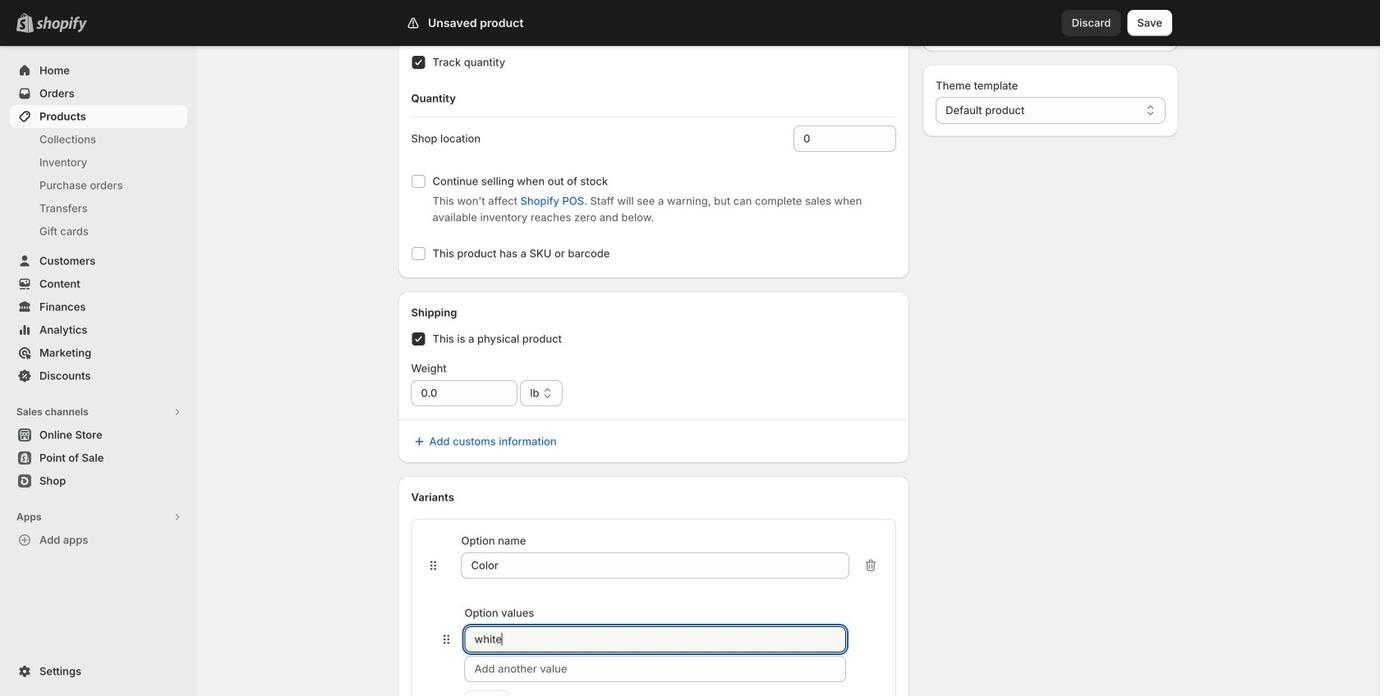 Task type: locate. For each thing, give the bounding box(es) containing it.
Add another value text field
[[465, 657, 846, 683]]

None number field
[[794, 126, 872, 152]]

None text field
[[465, 627, 846, 653]]



Task type: describe. For each thing, give the bounding box(es) containing it.
shopify image
[[36, 16, 87, 33]]

0.0 text field
[[411, 380, 517, 407]]

Size text field
[[461, 553, 850, 579]]



